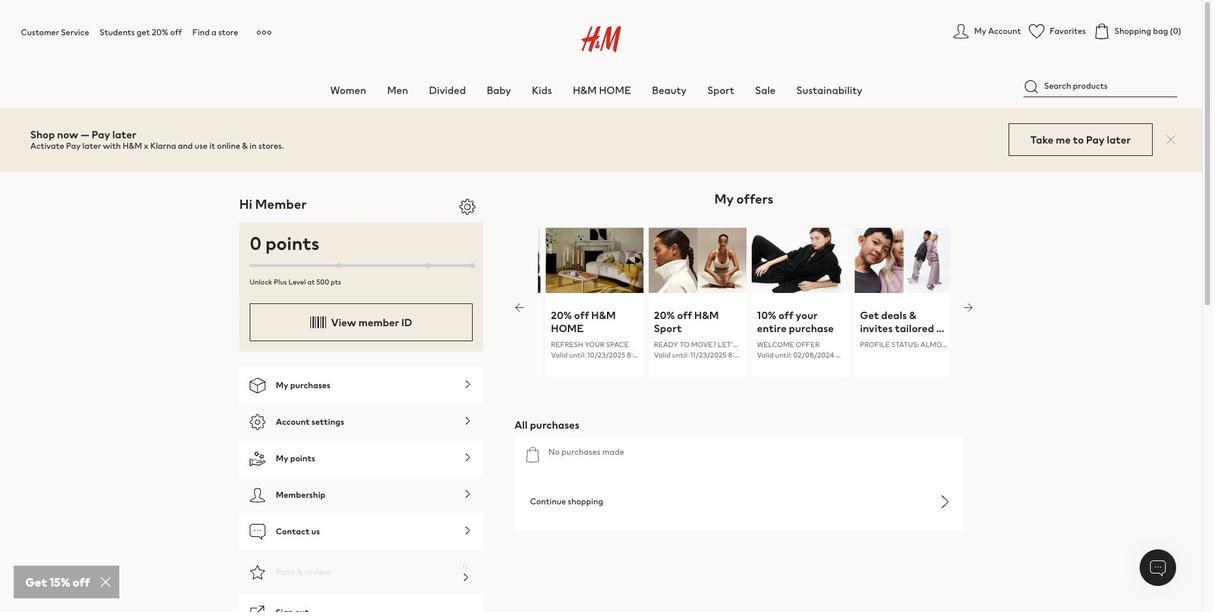Task type: vqa. For each thing, say whether or not it's contained in the screenshot.
me
no



Task type: describe. For each thing, give the bounding box(es) containing it.
settings image
[[460, 199, 476, 215]]

Search products search field
[[1024, 76, 1178, 97]]

10% off your entire purchase image
[[752, 228, 850, 293]]

get deals & invites tailored to you image
[[855, 228, 953, 293]]

20% off h&m sport image
[[649, 228, 747, 293]]

earn points every time you shop! image
[[443, 228, 541, 293]]

header.primary.navigation element
[[21, 10, 1213, 97]]

next image
[[964, 302, 974, 313]]



Task type: locate. For each thing, give the bounding box(es) containing it.
20% off h&m home image
[[546, 228, 644, 293]]

previous image
[[515, 302, 525, 313]]



